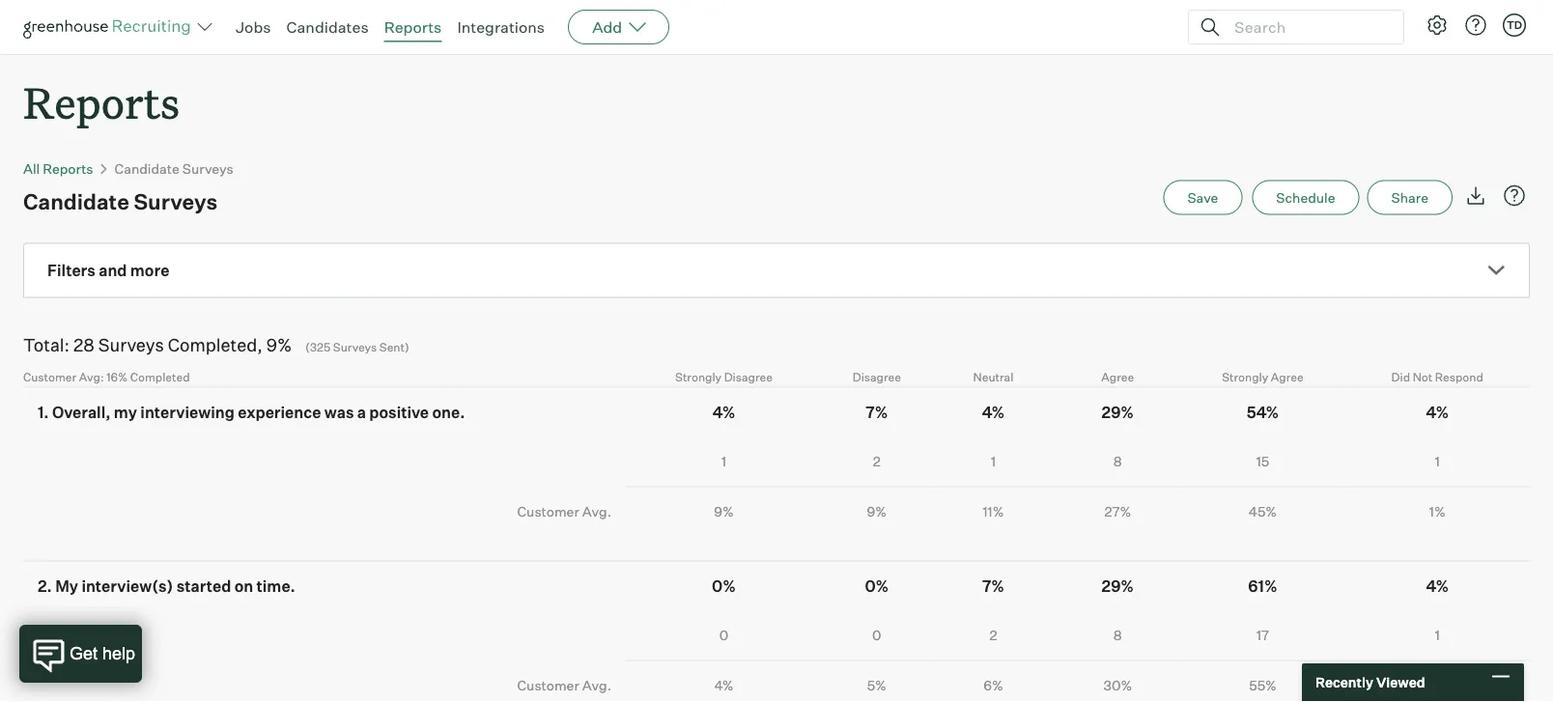 Task type: locate. For each thing, give the bounding box(es) containing it.
1 horizontal spatial strongly
[[1222, 370, 1269, 384]]

customer for 9%
[[517, 503, 580, 520]]

0%
[[712, 577, 736, 596], [865, 577, 889, 596]]

total: 28 surveys completed, 9% (325 surveys sent)
[[23, 334, 409, 356]]

1 vertical spatial 29%
[[1102, 577, 1134, 596]]

1 avg. from the top
[[582, 503, 612, 520]]

2 horizontal spatial 9%
[[867, 504, 887, 521]]

reports right all
[[43, 160, 93, 177]]

1 agree from the left
[[1102, 370, 1135, 384]]

customer avg. for 4%
[[517, 677, 612, 694]]

avg.
[[582, 503, 612, 520], [582, 677, 612, 694]]

8
[[1114, 453, 1123, 470], [1114, 627, 1123, 644]]

0 horizontal spatial strongly
[[675, 370, 722, 384]]

1
[[722, 453, 727, 470], [991, 453, 996, 470], [1436, 453, 1441, 470], [1436, 627, 1441, 644]]

1 vertical spatial customer
[[517, 503, 580, 520]]

and
[[99, 261, 127, 280]]

Search text field
[[1230, 13, 1387, 41]]

29% for 7%
[[1102, 577, 1134, 596]]

0 vertical spatial avg.
[[582, 503, 612, 520]]

0 horizontal spatial 0
[[720, 627, 729, 644]]

4%
[[713, 403, 736, 422], [982, 403, 1005, 422], [1427, 403, 1449, 422], [1427, 577, 1449, 596], [714, 678, 734, 694]]

candidate surveys link
[[115, 160, 234, 177]]

1 customer avg. from the top
[[517, 503, 612, 520]]

29% for 4%
[[1102, 403, 1134, 422]]

1 horizontal spatial 0
[[873, 627, 882, 644]]

interviewing
[[140, 403, 235, 422]]

1% for 45%
[[1430, 504, 1446, 521]]

2 1% from the top
[[1430, 678, 1446, 694]]

9%
[[266, 334, 292, 356], [714, 504, 734, 521], [867, 504, 887, 521]]

candidates
[[287, 17, 369, 37]]

0
[[720, 627, 729, 644], [873, 627, 882, 644]]

filters
[[47, 261, 96, 280]]

1 vertical spatial 1%
[[1430, 678, 1446, 694]]

total:
[[23, 334, 70, 356]]

2 8 from the top
[[1114, 627, 1123, 644]]

td button
[[1504, 14, 1527, 37]]

0 vertical spatial 2
[[873, 453, 881, 470]]

customer avg: 16% completed
[[23, 370, 190, 384]]

strongly for strongly disagree
[[675, 370, 722, 384]]

8 for 2
[[1114, 627, 1123, 644]]

1 vertical spatial reports
[[23, 73, 180, 130]]

8 for 1
[[1114, 453, 1123, 470]]

save button
[[1164, 180, 1243, 215]]

0 horizontal spatial 7%
[[866, 403, 888, 422]]

0 vertical spatial reports
[[384, 17, 442, 37]]

completed,
[[168, 334, 263, 356]]

30%
[[1104, 678, 1133, 694]]

avg. for 4%
[[582, 677, 612, 694]]

0 vertical spatial customer
[[23, 370, 76, 384]]

1% for 55%
[[1430, 678, 1446, 694]]

2 strongly from the left
[[1222, 370, 1269, 384]]

overall,
[[52, 403, 111, 422]]

1 horizontal spatial disagree
[[853, 370, 901, 384]]

0 horizontal spatial 2
[[873, 453, 881, 470]]

1 vertical spatial 7%
[[983, 577, 1005, 596]]

1 horizontal spatial 0%
[[865, 577, 889, 596]]

0 horizontal spatial agree
[[1102, 370, 1135, 384]]

15
[[1257, 453, 1270, 470]]

customer for strongly disagree
[[23, 370, 76, 384]]

reports right the candidates link
[[384, 17, 442, 37]]

2 avg. from the top
[[582, 677, 612, 694]]

1 strongly from the left
[[675, 370, 722, 384]]

candidate right all reports link
[[115, 160, 180, 177]]

0 horizontal spatial disagree
[[724, 370, 773, 384]]

neutral
[[974, 370, 1014, 384]]

2 customer avg. from the top
[[517, 677, 612, 694]]

reports
[[384, 17, 442, 37], [23, 73, 180, 130], [43, 160, 93, 177]]

schedule
[[1277, 189, 1336, 206]]

1 29% from the top
[[1102, 403, 1134, 422]]

1 horizontal spatial agree
[[1271, 370, 1304, 384]]

surveys
[[182, 160, 234, 177], [134, 188, 218, 215], [98, 334, 164, 356], [333, 340, 377, 354]]

1%
[[1430, 504, 1446, 521], [1430, 678, 1446, 694]]

0 vertical spatial 29%
[[1102, 403, 1134, 422]]

2 0% from the left
[[865, 577, 889, 596]]

1 vertical spatial customer avg.
[[517, 677, 612, 694]]

agree
[[1102, 370, 1135, 384], [1271, 370, 1304, 384]]

17
[[1257, 627, 1270, 644]]

1. overall, my interviewing experience was a positive one.
[[38, 403, 465, 422]]

1 vertical spatial avg.
[[582, 677, 612, 694]]

2 vertical spatial customer
[[517, 677, 580, 694]]

reports down 'greenhouse recruiting' image
[[23, 73, 180, 130]]

customer avg.
[[517, 503, 612, 520], [517, 677, 612, 694]]

0 vertical spatial 1%
[[1430, 504, 1446, 521]]

not
[[1413, 370, 1433, 384]]

candidates link
[[287, 17, 369, 37]]

customer
[[23, 370, 76, 384], [517, 503, 580, 520], [517, 677, 580, 694]]

did not respond
[[1392, 370, 1484, 384]]

8 up '30%'
[[1114, 627, 1123, 644]]

1 vertical spatial 2
[[990, 627, 998, 644]]

td button
[[1500, 10, 1531, 41]]

strongly
[[675, 370, 722, 384], [1222, 370, 1269, 384]]

1 1% from the top
[[1430, 504, 1446, 521]]

viewed
[[1377, 674, 1426, 691]]

time.
[[257, 577, 296, 596]]

strongly disagree
[[675, 370, 773, 384]]

1 8 from the top
[[1114, 453, 1123, 470]]

candidate down all reports
[[23, 188, 129, 215]]

2 29% from the top
[[1102, 577, 1134, 596]]

filters and more
[[47, 261, 169, 280]]

0 horizontal spatial 0%
[[712, 577, 736, 596]]

integrations link
[[457, 17, 545, 37]]

0 vertical spatial 8
[[1114, 453, 1123, 470]]

candidate surveys
[[115, 160, 234, 177], [23, 188, 218, 215]]

2.
[[38, 577, 52, 596]]

2
[[873, 453, 881, 470], [990, 627, 998, 644]]

1 horizontal spatial 2
[[990, 627, 998, 644]]

7%
[[866, 403, 888, 422], [983, 577, 1005, 596]]

1 0 from the left
[[720, 627, 729, 644]]

0 vertical spatial customer avg.
[[517, 503, 612, 520]]

td
[[1507, 18, 1523, 31]]

8 up 27%
[[1114, 453, 1123, 470]]

reports link
[[384, 17, 442, 37]]

29%
[[1102, 403, 1134, 422], [1102, 577, 1134, 596]]

disagree
[[724, 370, 773, 384], [853, 370, 901, 384]]

1 vertical spatial 8
[[1114, 627, 1123, 644]]

candidate
[[115, 160, 180, 177], [23, 188, 129, 215]]

2 0 from the left
[[873, 627, 882, 644]]

did
[[1392, 370, 1411, 384]]

28
[[73, 334, 94, 356]]

avg:
[[79, 370, 104, 384]]



Task type: describe. For each thing, give the bounding box(es) containing it.
my
[[114, 403, 137, 422]]

started
[[177, 577, 231, 596]]

jobs
[[236, 17, 271, 37]]

integrations
[[457, 17, 545, 37]]

share
[[1392, 189, 1429, 206]]

recently viewed
[[1316, 674, 1426, 691]]

(325
[[305, 340, 331, 354]]

completed
[[130, 370, 190, 384]]

0 vertical spatial 7%
[[866, 403, 888, 422]]

11%
[[983, 504, 1004, 521]]

customer avg. for 9%
[[517, 503, 612, 520]]

54%
[[1247, 403, 1280, 422]]

27%
[[1105, 504, 1132, 521]]

61%
[[1249, 577, 1278, 596]]

sent)
[[380, 340, 409, 354]]

all
[[23, 160, 40, 177]]

a
[[357, 403, 366, 422]]

configure image
[[1426, 14, 1449, 37]]

customer for 4%
[[517, 677, 580, 694]]

surveys inside total: 28 surveys completed, 9% (325 surveys sent)
[[333, 340, 377, 354]]

on
[[234, 577, 253, 596]]

schedule button
[[1253, 180, 1360, 215]]

2 vertical spatial reports
[[43, 160, 93, 177]]

strongly for strongly agree
[[1222, 370, 1269, 384]]

interview(s)
[[82, 577, 173, 596]]

strongly agree
[[1222, 370, 1304, 384]]

16%
[[106, 370, 128, 384]]

1 vertical spatial candidate surveys
[[23, 188, 218, 215]]

0 vertical spatial candidate surveys
[[115, 160, 234, 177]]

1 0% from the left
[[712, 577, 736, 596]]

positive
[[369, 403, 429, 422]]

2 disagree from the left
[[853, 370, 901, 384]]

0 vertical spatial candidate
[[115, 160, 180, 177]]

1.
[[38, 403, 49, 422]]

45%
[[1249, 504, 1277, 521]]

1 disagree from the left
[[724, 370, 773, 384]]

0 horizontal spatial 9%
[[266, 334, 292, 356]]

faq image
[[1504, 184, 1527, 207]]

recently
[[1316, 674, 1374, 691]]

5%
[[868, 678, 887, 694]]

1 vertical spatial candidate
[[23, 188, 129, 215]]

6%
[[984, 678, 1004, 694]]

avg. for 9%
[[582, 503, 612, 520]]

experience
[[238, 403, 321, 422]]

add button
[[568, 10, 670, 44]]

add
[[592, 17, 622, 37]]

save
[[1188, 189, 1219, 206]]

greenhouse recruiting image
[[23, 15, 197, 39]]

download image
[[1465, 184, 1488, 207]]

jobs link
[[236, 17, 271, 37]]

all reports link
[[23, 160, 93, 177]]

2. my interview(s) started on time.
[[38, 577, 296, 596]]

share button
[[1368, 180, 1453, 215]]

1 horizontal spatial 9%
[[714, 504, 734, 521]]

1 horizontal spatial 7%
[[983, 577, 1005, 596]]

55%
[[1250, 678, 1277, 694]]

my
[[55, 577, 78, 596]]

more
[[130, 261, 169, 280]]

was
[[324, 403, 354, 422]]

one.
[[432, 403, 465, 422]]

save and schedule this report to revisit it! element
[[1164, 180, 1253, 215]]

respond
[[1436, 370, 1484, 384]]

all reports
[[23, 160, 93, 177]]

2 agree from the left
[[1271, 370, 1304, 384]]



Task type: vqa. For each thing, say whether or not it's contained in the screenshot.
recipient(s) related to Review
no



